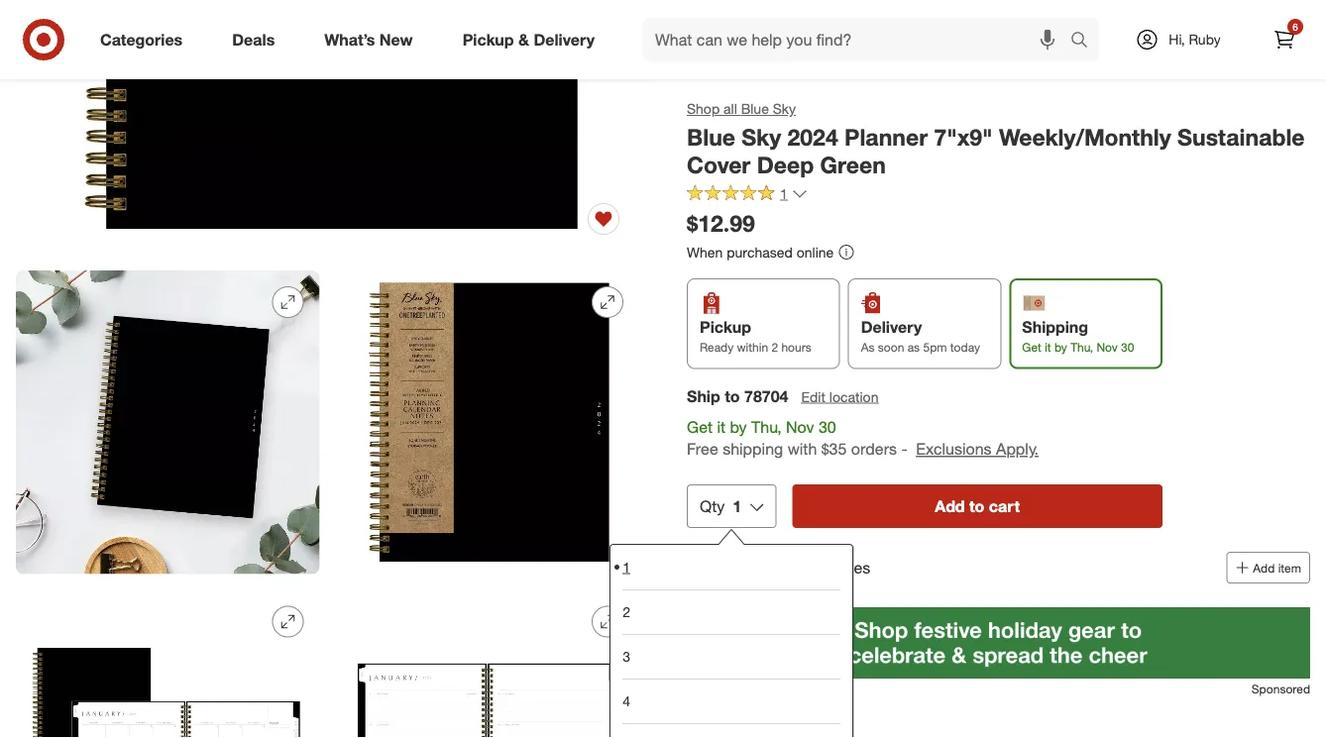 Task type: locate. For each thing, give the bounding box(es) containing it.
get up free
[[687, 417, 713, 436]]

pickup
[[463, 30, 514, 49], [700, 317, 751, 337]]

0 horizontal spatial blue
[[687, 123, 735, 151]]

within
[[737, 340, 768, 355]]

qty 1
[[700, 497, 742, 516]]

1 horizontal spatial 1
[[733, 497, 742, 516]]

as
[[861, 340, 875, 355]]

0 vertical spatial add
[[935, 497, 965, 516]]

0 vertical spatial pickup
[[463, 30, 514, 49]]

sky
[[773, 100, 796, 117], [742, 123, 781, 151]]

to
[[725, 386, 740, 406], [969, 497, 985, 516]]

add inside button
[[1253, 561, 1275, 575]]

2
[[772, 340, 778, 355], [623, 604, 630, 621]]

apply.
[[996, 440, 1039, 459]]

exclusions
[[916, 440, 992, 459]]

0 horizontal spatial add
[[935, 497, 965, 516]]

0 horizontal spatial get
[[687, 417, 713, 436]]

0 vertical spatial nov
[[1097, 340, 1118, 355]]

0 horizontal spatial by
[[730, 417, 747, 436]]

0 vertical spatial 1
[[780, 185, 788, 202]]

by
[[1055, 340, 1067, 355], [730, 417, 747, 436]]

5pm
[[923, 340, 947, 355]]

blue
[[741, 100, 769, 117], [687, 123, 735, 151]]

it down shipping on the right top of the page
[[1045, 340, 1051, 355]]

purchased
[[727, 243, 793, 261]]

0 vertical spatial delivery
[[534, 30, 595, 49]]

1
[[780, 185, 788, 202], [733, 497, 742, 516], [623, 559, 630, 576]]

1 vertical spatial 30
[[819, 417, 836, 436]]

30
[[1121, 340, 1134, 355], [819, 417, 836, 436]]

1 for 1 2 3 4
[[623, 559, 630, 576]]

delivery right &
[[534, 30, 595, 49]]

1 horizontal spatial by
[[1055, 340, 1067, 355]]

1 vertical spatial get
[[687, 417, 713, 436]]

1 horizontal spatial thu,
[[1071, 340, 1093, 355]]

shipping get it by thu, nov 30
[[1022, 317, 1134, 355]]

1 horizontal spatial pickup
[[700, 317, 751, 337]]

2 horizontal spatial 1
[[780, 185, 788, 202]]

2 vertical spatial 1
[[623, 559, 630, 576]]

1 vertical spatial by
[[730, 417, 747, 436]]

1 vertical spatial it
[[717, 417, 726, 436]]

it
[[1045, 340, 1051, 355], [717, 417, 726, 436]]

0 horizontal spatial 1
[[623, 559, 630, 576]]

1 link
[[687, 184, 808, 207], [623, 545, 841, 590]]

4
[[623, 693, 630, 710]]

thu, inside shipping get it by thu, nov 30
[[1071, 340, 1093, 355]]

online
[[797, 243, 834, 261]]

0 horizontal spatial to
[[725, 386, 740, 406]]

1 horizontal spatial nov
[[1097, 340, 1118, 355]]

blue right all
[[741, 100, 769, 117]]

today
[[950, 340, 980, 355]]

0 vertical spatial 2
[[772, 340, 778, 355]]

ruby
[[1189, 31, 1221, 48]]

thu, down shipping on the right top of the page
[[1071, 340, 1093, 355]]

1 horizontal spatial 30
[[1121, 340, 1134, 355]]

nov
[[1097, 340, 1118, 355], [786, 417, 814, 436]]

1 vertical spatial sky
[[742, 123, 781, 151]]

to for ship
[[725, 386, 740, 406]]

0 horizontal spatial 30
[[819, 417, 836, 436]]

new
[[379, 30, 413, 49]]

1 vertical spatial delivery
[[861, 317, 922, 337]]

planner
[[845, 123, 928, 151]]

search button
[[1062, 18, 1109, 65]]

add inside button
[[935, 497, 965, 516]]

1 up 3
[[623, 559, 630, 576]]

0 vertical spatial get
[[1022, 340, 1042, 355]]

sky up '2024'
[[773, 100, 796, 117]]

get
[[1022, 340, 1042, 355], [687, 417, 713, 436]]

it up free
[[717, 417, 726, 436]]

1 horizontal spatial it
[[1045, 340, 1051, 355]]

by down shipping on the right top of the page
[[1055, 340, 1067, 355]]

blue down shop
[[687, 123, 735, 151]]

1 vertical spatial add
[[1253, 561, 1275, 575]]

blue sky 2024 planner 7&#34;x9&#34; weekly/monthly sustainable cover deep green, 4 of 14 image
[[16, 590, 320, 738]]

add left cart
[[935, 497, 965, 516]]

0 vertical spatial to
[[725, 386, 740, 406]]

ship to 78704
[[687, 386, 789, 406]]

0 horizontal spatial it
[[717, 417, 726, 436]]

thu,
[[1071, 340, 1093, 355], [751, 417, 782, 436]]

sustainable
[[1178, 123, 1305, 151]]

get down shipping on the right top of the page
[[1022, 340, 1042, 355]]

blue sky 2024 planner 7&#34;x9&#34; weekly/monthly sustainable cover deep green, 3 of 14 image
[[336, 271, 639, 574]]

1 horizontal spatial to
[[969, 497, 985, 516]]

0 vertical spatial thu,
[[1071, 340, 1093, 355]]

0 horizontal spatial delivery
[[534, 30, 595, 49]]

1 horizontal spatial get
[[1022, 340, 1042, 355]]

delivery up "soon"
[[861, 317, 922, 337]]

1 vertical spatial 1 link
[[623, 545, 841, 590]]

1 link down qty 1
[[623, 545, 841, 590]]

pickup inside pickup ready within 2 hours
[[700, 317, 751, 337]]

by inside "get it by thu, nov 30 free shipping with $35 orders - exclusions apply."
[[730, 417, 747, 436]]

1 horizontal spatial delivery
[[861, 317, 922, 337]]

0 horizontal spatial nov
[[786, 417, 814, 436]]

1 2 3 4
[[623, 559, 630, 710]]

1 vertical spatial nov
[[786, 417, 814, 436]]

6
[[1293, 20, 1298, 33]]

deep
[[757, 151, 814, 179]]

hours
[[781, 340, 811, 355]]

1 down the deep at top
[[780, 185, 788, 202]]

pickup & delivery link
[[446, 18, 620, 61]]

edit location button
[[800, 386, 880, 408]]

0 vertical spatial 30
[[1121, 340, 1134, 355]]

sky up the deep at top
[[742, 123, 781, 151]]

0 vertical spatial it
[[1045, 340, 1051, 355]]

item
[[1278, 561, 1301, 575]]

to right "ship"
[[725, 386, 740, 406]]

blue sky 2024 planner 7&#34;x9&#34; weekly/monthly sustainable cover deep green, 2 of 14 image
[[16, 271, 320, 574]]

categories link
[[83, 18, 207, 61]]

by up "shipping"
[[730, 417, 747, 436]]

pickup up ready
[[700, 317, 751, 337]]

1 right qty
[[733, 497, 742, 516]]

for
[[782, 558, 801, 577]]

1 horizontal spatial add
[[1253, 561, 1275, 575]]

add
[[935, 497, 965, 516], [1253, 561, 1275, 575]]

pickup ready within 2 hours
[[700, 317, 811, 355]]

2 left hours
[[772, 340, 778, 355]]

all
[[724, 100, 737, 117]]

6 link
[[1263, 18, 1306, 61]]

eligible for registries
[[727, 558, 870, 577]]

location
[[829, 388, 879, 405]]

0 horizontal spatial 2
[[623, 604, 630, 621]]

0 vertical spatial blue
[[741, 100, 769, 117]]

ready
[[700, 340, 734, 355]]

to for add
[[969, 497, 985, 516]]

when
[[687, 243, 723, 261]]

qty
[[700, 497, 725, 516]]

pickup left &
[[463, 30, 514, 49]]

registries
[[805, 558, 870, 577]]

to inside button
[[969, 497, 985, 516]]

orders
[[851, 440, 897, 459]]

it inside "get it by thu, nov 30 free shipping with $35 orders - exclusions apply."
[[717, 417, 726, 436]]

green
[[820, 151, 886, 179]]

delivery as soon as 5pm today
[[861, 317, 980, 355]]

1 horizontal spatial 2
[[772, 340, 778, 355]]

0 vertical spatial by
[[1055, 340, 1067, 355]]

1 vertical spatial pickup
[[700, 317, 751, 337]]

1 vertical spatial 1
[[733, 497, 742, 516]]

1 horizontal spatial blue
[[741, 100, 769, 117]]

thu, inside "get it by thu, nov 30 free shipping with $35 orders - exclusions apply."
[[751, 417, 782, 436]]

blue sky 2024 planner 7&#34;x9&#34; weekly/monthly sustainable cover deep green, 1 of 14 image
[[16, 0, 639, 255]]

delivery inside delivery as soon as 5pm today
[[861, 317, 922, 337]]

0 horizontal spatial pickup
[[463, 30, 514, 49]]

30 inside shipping get it by thu, nov 30
[[1121, 340, 1134, 355]]

0 horizontal spatial thu,
[[751, 417, 782, 436]]

1 for 1
[[780, 185, 788, 202]]

it inside shipping get it by thu, nov 30
[[1045, 340, 1051, 355]]

2 link
[[623, 590, 841, 634]]

delivery
[[534, 30, 595, 49], [861, 317, 922, 337]]

edit
[[801, 388, 826, 405]]

2 up 3
[[623, 604, 630, 621]]

what's
[[324, 30, 375, 49]]

1 link up $12.99
[[687, 184, 808, 207]]

thu, up "shipping"
[[751, 417, 782, 436]]

to left cart
[[969, 497, 985, 516]]

add left item
[[1253, 561, 1275, 575]]

1 vertical spatial thu,
[[751, 417, 782, 436]]

1 vertical spatial to
[[969, 497, 985, 516]]

cart
[[989, 497, 1020, 516]]

1 vertical spatial 2
[[623, 604, 630, 621]]

shipping
[[1022, 317, 1088, 337]]



Task type: describe. For each thing, give the bounding box(es) containing it.
edit location
[[801, 388, 879, 405]]

weekly/monthly
[[999, 123, 1171, 151]]

deals
[[232, 30, 275, 49]]

by inside shipping get it by thu, nov 30
[[1055, 340, 1067, 355]]

nov inside shipping get it by thu, nov 30
[[1097, 340, 1118, 355]]

eligible
[[727, 558, 778, 577]]

0 vertical spatial 1 link
[[687, 184, 808, 207]]

shop all blue sky blue sky 2024 planner 7"x9" weekly/monthly sustainable cover deep green
[[687, 100, 1305, 179]]

$35
[[821, 440, 847, 459]]

7"x9"
[[934, 123, 993, 151]]

what's new link
[[308, 18, 438, 61]]

add to cart
[[935, 497, 1020, 516]]

hi,
[[1169, 31, 1185, 48]]

categories
[[100, 30, 183, 49]]

nov inside "get it by thu, nov 30 free shipping with $35 orders - exclusions apply."
[[786, 417, 814, 436]]

get inside shipping get it by thu, nov 30
[[1022, 340, 1042, 355]]

get inside "get it by thu, nov 30 free shipping with $35 orders - exclusions apply."
[[687, 417, 713, 436]]

add for add to cart
[[935, 497, 965, 516]]

hi, ruby
[[1169, 31, 1221, 48]]

exclusions apply. link
[[916, 440, 1039, 459]]

78704
[[744, 386, 789, 406]]

pickup & delivery
[[463, 30, 595, 49]]

get it by thu, nov 30 free shipping with $35 orders - exclusions apply.
[[687, 417, 1039, 459]]

2024
[[788, 123, 838, 151]]

pickup for &
[[463, 30, 514, 49]]

soon
[[878, 340, 904, 355]]

with
[[788, 440, 817, 459]]

4 link
[[623, 679, 841, 724]]

add to cart button
[[792, 485, 1163, 528]]

add for add item
[[1253, 561, 1275, 575]]

shop
[[687, 100, 720, 117]]

cover
[[687, 151, 751, 179]]

What can we help you find? suggestions appear below search field
[[643, 18, 1075, 61]]

30 inside "get it by thu, nov 30 free shipping with $35 orders - exclusions apply."
[[819, 417, 836, 436]]

free
[[687, 440, 718, 459]]

$12.99
[[687, 210, 755, 237]]

1 vertical spatial blue
[[687, 123, 735, 151]]

advertisement region
[[687, 608, 1310, 679]]

pickup for ready
[[700, 317, 751, 337]]

what's new
[[324, 30, 413, 49]]

blue sky 2024 planner 7&#34;x9&#34; weekly/monthly sustainable cover deep green, 5 of 14 image
[[336, 590, 639, 738]]

deals link
[[215, 18, 300, 61]]

search
[[1062, 32, 1109, 51]]

&
[[518, 30, 529, 49]]

3
[[623, 648, 630, 666]]

add item
[[1253, 561, 1301, 575]]

-
[[901, 440, 908, 459]]

0 vertical spatial sky
[[773, 100, 796, 117]]

add item button
[[1226, 552, 1310, 584]]

as
[[908, 340, 920, 355]]

3 link
[[623, 634, 841, 679]]

ship
[[687, 386, 720, 406]]

2 inside pickup ready within 2 hours
[[772, 340, 778, 355]]

shipping
[[723, 440, 783, 459]]

when purchased online
[[687, 243, 834, 261]]

sponsored
[[1252, 681, 1310, 696]]



Task type: vqa. For each thing, say whether or not it's contained in the screenshot.
the rightmost Thu,
yes



